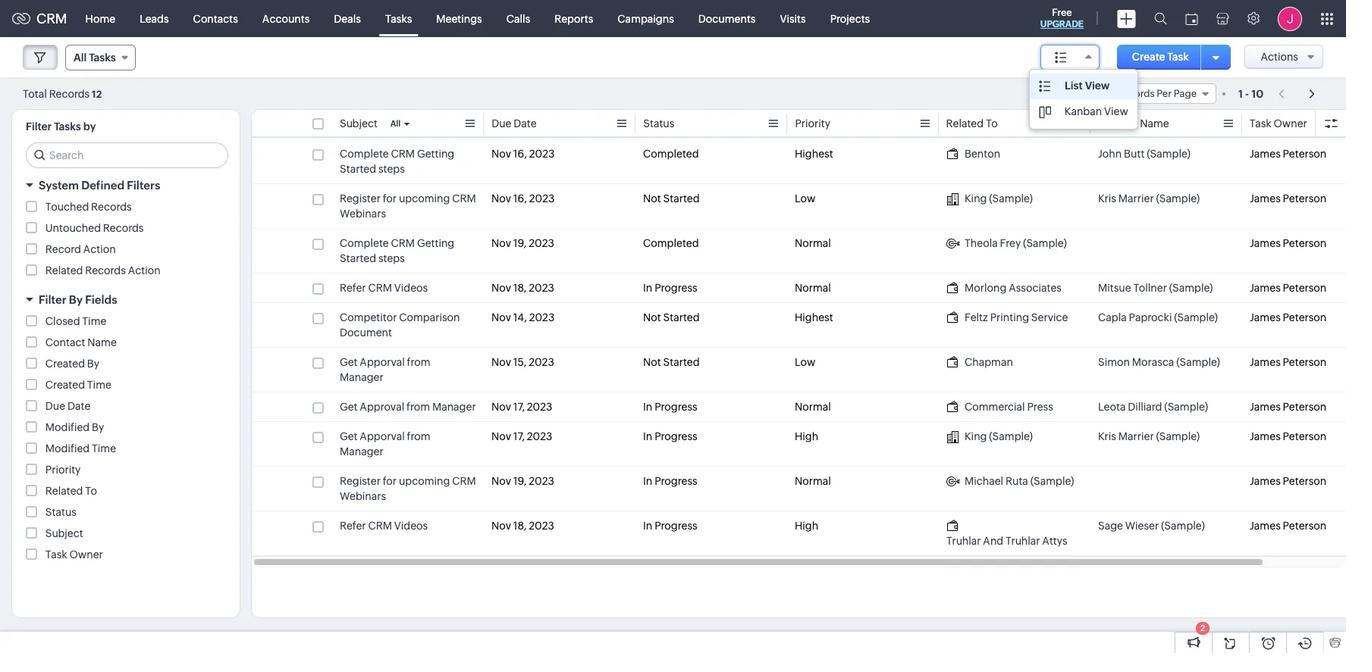 Task type: vqa. For each thing, say whether or not it's contained in the screenshot.


Task type: locate. For each thing, give the bounding box(es) containing it.
filter inside filter by fields dropdown button
[[39, 294, 66, 306]]

8 james peterson from the top
[[1250, 431, 1327, 443]]

1 vertical spatial 19,
[[513, 476, 527, 488]]

1 apporval from the top
[[360, 356, 405, 369]]

not
[[643, 193, 661, 205], [643, 312, 661, 324], [643, 356, 661, 369]]

marrier
[[1119, 193, 1154, 205], [1119, 431, 1154, 443]]

0 vertical spatial owner
[[1274, 118, 1308, 130]]

completed for nov 16, 2023
[[643, 148, 699, 160]]

action up filter by fields dropdown button
[[128, 265, 161, 277]]

5 in progress from the top
[[643, 520, 698, 532]]

1 vertical spatial manager
[[432, 401, 476, 413]]

king (sample) link down benton in the top right of the page
[[947, 191, 1033, 206]]

list view option
[[1030, 74, 1138, 99]]

1 vertical spatial marrier
[[1119, 431, 1154, 443]]

low
[[795, 193, 816, 205], [795, 356, 816, 369]]

2 vertical spatial from
[[407, 431, 431, 443]]

get approval from manager link
[[340, 400, 476, 415]]

0 vertical spatial not started
[[643, 193, 700, 205]]

complete for nov 19, 2023
[[340, 237, 389, 250]]

not started for nov 14, 2023
[[643, 312, 700, 324]]

get for low
[[340, 356, 358, 369]]

nov 15, 2023
[[491, 356, 554, 369]]

8 nov from the top
[[491, 431, 511, 443]]

3 not started from the top
[[643, 356, 700, 369]]

17, for get approval from manager
[[513, 401, 525, 413]]

manager inside get approval from manager link
[[432, 401, 476, 413]]

2 complete from the top
[[340, 237, 389, 250]]

for for nov 16, 2023
[[383, 193, 397, 205]]

peterson for chapman link
[[1283, 356, 1327, 369]]

(sample) right tollner
[[1169, 282, 1213, 294]]

king (sample) up theola frey (sample) link
[[965, 193, 1033, 205]]

1 refer crm videos from the top
[[340, 282, 428, 294]]

competitor comparison document
[[340, 312, 460, 339]]

0 vertical spatial status
[[643, 118, 674, 130]]

created up the created time in the bottom of the page
[[45, 358, 85, 370]]

related up benton link
[[947, 118, 984, 130]]

upgrade
[[1040, 19, 1084, 30]]

6 peterson from the top
[[1283, 356, 1327, 369]]

marrier down dilliard
[[1119, 431, 1154, 443]]

create task
[[1132, 51, 1189, 63]]

0 vertical spatial to
[[986, 118, 998, 130]]

4 james from the top
[[1250, 282, 1281, 294]]

documents link
[[686, 0, 768, 37]]

4 peterson from the top
[[1283, 282, 1327, 294]]

1 high from the top
[[795, 431, 819, 443]]

0 vertical spatial highest
[[795, 148, 833, 160]]

1 highest from the top
[[795, 148, 833, 160]]

1 videos from the top
[[394, 282, 428, 294]]

theola frey (sample) link
[[947, 236, 1067, 251]]

2 complete crm getting started steps from the top
[[340, 237, 455, 265]]

webinars for nov 16, 2023
[[340, 208, 386, 220]]

10
[[1252, 88, 1264, 100], [1104, 88, 1115, 99]]

3 in from the top
[[643, 431, 653, 443]]

1 vertical spatial 18,
[[513, 520, 527, 532]]

modified up modified time
[[45, 422, 90, 434]]

feltz printing service
[[965, 312, 1068, 324]]

by up closed time
[[69, 294, 83, 306]]

0 vertical spatial nov 17, 2023
[[491, 401, 553, 413]]

sage wieser (sample) link
[[1098, 519, 1205, 534]]

get apporval from manager link up get approval from manager link
[[340, 355, 476, 385]]

5 james peterson from the top
[[1250, 312, 1327, 324]]

records left per
[[1117, 88, 1155, 99]]

sage wieser (sample)
[[1098, 520, 1205, 532]]

2 vertical spatial task
[[45, 549, 67, 561]]

view
[[1085, 80, 1110, 92], [1104, 105, 1128, 118]]

0 horizontal spatial all
[[74, 52, 87, 64]]

1 vertical spatial filter
[[39, 294, 66, 306]]

0 vertical spatial register for upcoming crm webinars
[[340, 193, 476, 220]]

0 horizontal spatial subject
[[45, 528, 83, 540]]

register
[[340, 193, 381, 205], [340, 476, 381, 488]]

records
[[49, 88, 90, 100], [1117, 88, 1155, 99], [91, 201, 132, 213], [103, 222, 144, 234], [85, 265, 126, 277]]

crm link
[[12, 11, 67, 27]]

1 register for upcoming crm webinars link from the top
[[340, 191, 476, 221]]

task
[[1168, 51, 1189, 63], [1250, 118, 1272, 130], [45, 549, 67, 561]]

1 vertical spatial modified
[[45, 443, 90, 455]]

1 horizontal spatial related to
[[947, 118, 998, 130]]

1 james peterson from the top
[[1250, 148, 1327, 160]]

2 get apporval from manager from the top
[[340, 431, 431, 458]]

name down 10 records per page field
[[1140, 118, 1170, 130]]

kris marrier (sample) link
[[1098, 191, 1200, 206], [1098, 429, 1200, 444]]

all inside all tasks field
[[74, 52, 87, 64]]

register for nov 16, 2023
[[340, 193, 381, 205]]

1 nov from the top
[[491, 148, 511, 160]]

1 vertical spatial register
[[340, 476, 381, 488]]

documents
[[698, 13, 756, 25]]

0 vertical spatial created
[[45, 358, 85, 370]]

1 kris marrier (sample) from the top
[[1098, 193, 1200, 205]]

webinars
[[340, 208, 386, 220], [340, 491, 386, 503]]

2 18, from the top
[[513, 520, 527, 532]]

started for apporval
[[663, 356, 700, 369]]

contact down closed
[[45, 337, 85, 349]]

frey
[[1000, 237, 1021, 250]]

1 kris from the top
[[1098, 193, 1116, 205]]

kris marrier (sample) link down john butt (sample) link
[[1098, 191, 1200, 206]]

ruta
[[1006, 476, 1028, 488]]

deals link
[[322, 0, 373, 37]]

2 kris marrier (sample) from the top
[[1098, 431, 1200, 443]]

1 horizontal spatial owner
[[1274, 118, 1308, 130]]

18, for normal
[[513, 282, 527, 294]]

1 from from the top
[[407, 356, 431, 369]]

1 vertical spatial all
[[390, 119, 401, 128]]

1 vertical spatial register for upcoming crm webinars
[[340, 476, 476, 503]]

due
[[491, 118, 511, 130], [45, 400, 65, 413]]

time down fields
[[82, 316, 106, 328]]

manager right approval
[[432, 401, 476, 413]]

6 nov from the top
[[491, 356, 511, 369]]

(sample) right "wieser" in the right bottom of the page
[[1161, 520, 1205, 532]]

subject
[[340, 118, 378, 130], [45, 528, 83, 540]]

name
[[1140, 118, 1170, 130], [87, 337, 117, 349]]

nov 18, 2023
[[491, 282, 554, 294], [491, 520, 554, 532]]

1 vertical spatial kris marrier (sample)
[[1098, 431, 1200, 443]]

by
[[69, 294, 83, 306], [87, 358, 99, 370], [92, 422, 104, 434]]

tasks left by
[[54, 121, 81, 133]]

by inside dropdown button
[[69, 294, 83, 306]]

row group
[[252, 140, 1346, 557]]

get apporval from manager link down get approval from manager at left
[[340, 429, 476, 460]]

started for for
[[663, 193, 700, 205]]

james
[[1250, 148, 1281, 160], [1250, 193, 1281, 205], [1250, 237, 1281, 250], [1250, 282, 1281, 294], [1250, 312, 1281, 324], [1250, 356, 1281, 369], [1250, 401, 1281, 413], [1250, 431, 1281, 443], [1250, 476, 1281, 488], [1250, 520, 1281, 532]]

2 vertical spatial time
[[92, 443, 116, 455]]

0 vertical spatial upcoming
[[399, 193, 450, 205]]

1 vertical spatial webinars
[[340, 491, 386, 503]]

size image up size image
[[1039, 80, 1051, 93]]

17,
[[513, 401, 525, 413], [513, 431, 525, 443]]

3 not from the top
[[643, 356, 661, 369]]

completed for nov 19, 2023
[[643, 237, 699, 250]]

1 get from the top
[[340, 356, 358, 369]]

0 vertical spatial contact name
[[1098, 118, 1170, 130]]

1 vertical spatial highest
[[795, 312, 833, 324]]

contact name up butt at the right top
[[1098, 118, 1170, 130]]

2 nov 18, 2023 from the top
[[491, 520, 554, 532]]

1 vertical spatial get apporval from manager
[[340, 431, 431, 458]]

1 horizontal spatial task owner
[[1250, 118, 1308, 130]]

apporval down approval
[[360, 431, 405, 443]]

records inside field
[[1117, 88, 1155, 99]]

records down 'defined'
[[91, 201, 132, 213]]

normal for michael ruta (sample)
[[795, 476, 831, 488]]

filter up closed
[[39, 294, 66, 306]]

0 vertical spatial completed
[[643, 148, 699, 160]]

get apporval from manager for nov 15, 2023
[[340, 356, 431, 384]]

(sample) right the 'frey'
[[1023, 237, 1067, 250]]

service
[[1031, 312, 1068, 324]]

1 marrier from the top
[[1119, 193, 1154, 205]]

kris marrier (sample) down john butt (sample) link
[[1098, 193, 1200, 205]]

name down closed time
[[87, 337, 117, 349]]

2023 for competitor comparison document link
[[529, 312, 555, 324]]

manager down approval
[[340, 446, 384, 458]]

12
[[92, 88, 102, 100]]

1 complete crm getting started steps link from the top
[[340, 146, 476, 177]]

1 vertical spatial subject
[[45, 528, 83, 540]]

2 webinars from the top
[[340, 491, 386, 503]]

0 vertical spatial 16,
[[513, 148, 527, 160]]

2 not from the top
[[643, 312, 661, 324]]

in progress
[[643, 282, 698, 294], [643, 401, 698, 413], [643, 431, 698, 443], [643, 476, 698, 488], [643, 520, 698, 532]]

by up modified time
[[92, 422, 104, 434]]

1 vertical spatial not started
[[643, 312, 700, 324]]

manager for normal
[[432, 401, 476, 413]]

complete crm getting started steps link for nov 16, 2023
[[340, 146, 476, 177]]

kris down leota
[[1098, 431, 1116, 443]]

2 for from the top
[[383, 476, 397, 488]]

1 vertical spatial get
[[340, 401, 358, 413]]

1 complete from the top
[[340, 148, 389, 160]]

2 completed from the top
[[643, 237, 699, 250]]

1 vertical spatial complete
[[340, 237, 389, 250]]

1 vertical spatial 17,
[[513, 431, 525, 443]]

0 vertical spatial webinars
[[340, 208, 386, 220]]

refer
[[340, 282, 366, 294], [340, 520, 366, 532]]

1 horizontal spatial all
[[390, 119, 401, 128]]

0 horizontal spatial task owner
[[45, 549, 103, 561]]

calls link
[[494, 0, 543, 37]]

2 nov from the top
[[491, 193, 511, 205]]

0 vertical spatial king (sample) link
[[947, 191, 1033, 206]]

progress for commercial press
[[655, 401, 698, 413]]

mitsue tollner (sample) link
[[1098, 281, 1213, 296]]

7 james peterson from the top
[[1250, 401, 1327, 413]]

1 normal from the top
[[795, 237, 831, 250]]

0 horizontal spatial 10
[[1104, 88, 1115, 99]]

time down created by
[[87, 379, 111, 391]]

closed
[[45, 316, 80, 328]]

benton link
[[947, 146, 1001, 162]]

time for created time
[[87, 379, 111, 391]]

steps for nov 19, 2023
[[378, 253, 405, 265]]

created down created by
[[45, 379, 85, 391]]

1 get apporval from manager from the top
[[340, 356, 431, 384]]

james peterson for sage wieser (sample) link
[[1250, 520, 1327, 532]]

view right kanban
[[1104, 105, 1128, 118]]

1 vertical spatial kris
[[1098, 431, 1116, 443]]

0 horizontal spatial due
[[45, 400, 65, 413]]

0 vertical spatial register for upcoming crm webinars link
[[340, 191, 476, 221]]

1 refer crm videos link from the top
[[340, 281, 428, 296]]

(sample) right morasca
[[1177, 356, 1220, 369]]

1 james from the top
[[1250, 148, 1281, 160]]

modified by
[[45, 422, 104, 434]]

0 vertical spatial priority
[[795, 118, 830, 130]]

time for modified time
[[92, 443, 116, 455]]

7 nov from the top
[[491, 401, 511, 413]]

All Tasks field
[[65, 45, 136, 71]]

kris marrier (sample) down dilliard
[[1098, 431, 1200, 443]]

contact up john
[[1098, 118, 1138, 130]]

2 modified from the top
[[45, 443, 90, 455]]

steps for nov 16, 2023
[[378, 163, 405, 175]]

nov 17, 2023
[[491, 401, 553, 413], [491, 431, 553, 443]]

2 king from the top
[[965, 431, 987, 443]]

2023
[[529, 148, 555, 160], [529, 193, 555, 205], [529, 237, 554, 250], [529, 282, 554, 294], [529, 312, 555, 324], [529, 356, 554, 369], [527, 401, 553, 413], [527, 431, 553, 443], [529, 476, 554, 488], [529, 520, 554, 532]]

low for chapman
[[795, 356, 816, 369]]

register for upcoming crm webinars link for nov 16, 2023
[[340, 191, 476, 221]]

nov
[[491, 148, 511, 160], [491, 193, 511, 205], [491, 237, 511, 250], [491, 282, 511, 294], [491, 312, 511, 324], [491, 356, 511, 369], [491, 401, 511, 413], [491, 431, 511, 443], [491, 476, 511, 488], [491, 520, 511, 532]]

0 horizontal spatial related to
[[45, 485, 97, 498]]

to down modified time
[[85, 485, 97, 498]]

1 vertical spatial king (sample) link
[[947, 429, 1033, 444]]

to up benton in the top right of the page
[[986, 118, 998, 130]]

0 vertical spatial modified
[[45, 422, 90, 434]]

2 register for upcoming crm webinars link from the top
[[340, 474, 476, 504]]

system defined filters
[[39, 179, 160, 192]]

from
[[407, 356, 431, 369], [407, 401, 430, 413], [407, 431, 431, 443]]

2023 for get approval from manager link
[[527, 401, 553, 413]]

records down touched records
[[103, 222, 144, 234]]

1 king from the top
[[965, 193, 987, 205]]

manager up approval
[[340, 372, 384, 384]]

2 james peterson from the top
[[1250, 193, 1327, 205]]

1 18, from the top
[[513, 282, 527, 294]]

from inside get approval from manager link
[[407, 401, 430, 413]]

5 in from the top
[[643, 520, 653, 532]]

truhlar and truhlar attys
[[947, 535, 1068, 548]]

butt
[[1124, 148, 1145, 160]]

filter by fields
[[39, 294, 117, 306]]

3 peterson from the top
[[1283, 237, 1327, 250]]

complete crm getting started steps link for nov 19, 2023
[[340, 236, 476, 266]]

calendar image
[[1185, 13, 1198, 25]]

2 highest from the top
[[795, 312, 833, 324]]

getting for nov 16, 2023
[[417, 148, 455, 160]]

filter down total in the top of the page
[[26, 121, 52, 133]]

1 vertical spatial complete crm getting started steps
[[340, 237, 455, 265]]

2 refer crm videos link from the top
[[340, 519, 428, 534]]

1 steps from the top
[[378, 163, 405, 175]]

1 vertical spatial videos
[[394, 520, 428, 532]]

view right list
[[1085, 80, 1110, 92]]

tasks right deals
[[385, 13, 412, 25]]

2 progress from the top
[[655, 401, 698, 413]]

1 vertical spatial owner
[[69, 549, 103, 561]]

0 horizontal spatial name
[[87, 337, 117, 349]]

videos for high
[[394, 520, 428, 532]]

kris marrier (sample) for low
[[1098, 193, 1200, 205]]

4 nov from the top
[[491, 282, 511, 294]]

kris for low
[[1098, 193, 1116, 205]]

related
[[947, 118, 984, 130], [45, 265, 83, 277], [45, 485, 83, 498]]

james for commercial press link
[[1250, 401, 1281, 413]]

1 vertical spatial due date
[[45, 400, 90, 413]]

time down "modified by" at the left of page
[[92, 443, 116, 455]]

1 vertical spatial for
[[383, 476, 397, 488]]

get for normal
[[340, 401, 358, 413]]

2023 for complete crm getting started steps link for nov 19, 2023
[[529, 237, 554, 250]]

None field
[[1041, 45, 1100, 70]]

1 completed from the top
[[643, 148, 699, 160]]

tasks inside field
[[89, 52, 116, 64]]

commercial
[[965, 401, 1025, 413]]

highest for not started
[[795, 312, 833, 324]]

1 upcoming from the top
[[399, 193, 450, 205]]

2 king (sample) link from the top
[[947, 429, 1033, 444]]

1 vertical spatial from
[[407, 401, 430, 413]]

profile image
[[1278, 6, 1302, 31]]

king (sample) down commercial press link
[[965, 431, 1033, 443]]

0 vertical spatial refer crm videos
[[340, 282, 428, 294]]

nov 14, 2023
[[491, 312, 555, 324]]

0 vertical spatial videos
[[394, 282, 428, 294]]

peterson
[[1283, 148, 1327, 160], [1283, 193, 1327, 205], [1283, 237, 1327, 250], [1283, 282, 1327, 294], [1283, 312, 1327, 324], [1283, 356, 1327, 369], [1283, 401, 1327, 413], [1283, 431, 1327, 443], [1283, 476, 1327, 488], [1283, 520, 1327, 532]]

0 vertical spatial kris
[[1098, 193, 1116, 205]]

kris down john
[[1098, 193, 1116, 205]]

james peterson for kris marrier (sample) link related to low
[[1250, 193, 1327, 205]]

touched
[[45, 201, 89, 213]]

related down record
[[45, 265, 83, 277]]

2 in progress from the top
[[643, 401, 698, 413]]

from down get approval from manager at left
[[407, 431, 431, 443]]

complete crm getting started steps link
[[340, 146, 476, 177], [340, 236, 476, 266]]

(sample) right ruta
[[1031, 476, 1074, 488]]

10 right the -
[[1252, 88, 1264, 100]]

related to down modified time
[[45, 485, 97, 498]]

king (sample) link
[[947, 191, 1033, 206], [947, 429, 1033, 444]]

3 progress from the top
[[655, 431, 698, 443]]

1 horizontal spatial subject
[[340, 118, 378, 130]]

reports
[[555, 13, 593, 25]]

1 vertical spatial refer crm videos link
[[340, 519, 428, 534]]

8 peterson from the top
[[1283, 431, 1327, 443]]

contact
[[1098, 118, 1138, 130], [45, 337, 85, 349]]

register for upcoming crm webinars
[[340, 193, 476, 220], [340, 476, 476, 503]]

1 vertical spatial nov 17, 2023
[[491, 431, 553, 443]]

2 nov 16, 2023 from the top
[[491, 193, 555, 205]]

2 vertical spatial not
[[643, 356, 661, 369]]

create menu element
[[1108, 0, 1145, 37]]

0 vertical spatial 17,
[[513, 401, 525, 413]]

2023 for refer crm videos link for normal
[[529, 282, 554, 294]]

1 19, from the top
[[513, 237, 527, 250]]

leads link
[[128, 0, 181, 37]]

associates
[[1009, 282, 1062, 294]]

(sample) right paprocki
[[1174, 312, 1218, 324]]

1 not from the top
[[643, 193, 661, 205]]

1 progress from the top
[[655, 282, 698, 294]]

register for upcoming crm webinars link
[[340, 191, 476, 221], [340, 474, 476, 504]]

contact name down closed time
[[45, 337, 117, 349]]

truhlar right the and
[[1006, 535, 1040, 548]]

1 vertical spatial by
[[87, 358, 99, 370]]

list view
[[1065, 80, 1110, 92]]

high for truhlar and truhlar attys
[[795, 520, 819, 532]]

highest for completed
[[795, 148, 833, 160]]

king down commercial
[[965, 431, 987, 443]]

all
[[74, 52, 87, 64], [390, 119, 401, 128]]

peterson for 'truhlar and truhlar attys' link
[[1283, 520, 1327, 532]]

0 vertical spatial refer crm videos link
[[340, 281, 428, 296]]

1 vertical spatial due
[[45, 400, 65, 413]]

in progress for truhlar
[[643, 520, 698, 532]]

3 in progress from the top
[[643, 431, 698, 443]]

16, for complete crm getting started steps
[[513, 148, 527, 160]]

king for low
[[965, 193, 987, 205]]

register for upcoming crm webinars link for nov 19, 2023
[[340, 474, 476, 504]]

3 nov from the top
[[491, 237, 511, 250]]

0 vertical spatial get apporval from manager
[[340, 356, 431, 384]]

1 horizontal spatial date
[[514, 118, 537, 130]]

king down benton link
[[965, 193, 987, 205]]

2 created from the top
[[45, 379, 85, 391]]

kris for high
[[1098, 431, 1116, 443]]

1 getting from the top
[[417, 148, 455, 160]]

2 truhlar from the left
[[1006, 535, 1040, 548]]

webinars for nov 19, 2023
[[340, 491, 386, 503]]

1 vertical spatial view
[[1104, 105, 1128, 118]]

list box
[[1030, 70, 1138, 129]]

(sample) down leota dilliard (sample)
[[1156, 431, 1200, 443]]

size image up list
[[1055, 51, 1067, 64]]

10 up kanban view
[[1104, 88, 1115, 99]]

2 steps from the top
[[378, 253, 405, 265]]

records up fields
[[85, 265, 126, 277]]

1 vertical spatial nov 19, 2023
[[491, 476, 554, 488]]

by up the created time in the bottom of the page
[[87, 358, 99, 370]]

related to up benton link
[[947, 118, 998, 130]]

0 vertical spatial from
[[407, 356, 431, 369]]

(sample) right dilliard
[[1164, 401, 1208, 413]]

king (sample)
[[965, 193, 1033, 205], [965, 431, 1033, 443]]

1 horizontal spatial truhlar
[[1006, 535, 1040, 548]]

1 register from the top
[[340, 193, 381, 205]]

date
[[514, 118, 537, 130], [67, 400, 90, 413]]

0 vertical spatial by
[[69, 294, 83, 306]]

5 james from the top
[[1250, 312, 1281, 324]]

apporval down document
[[360, 356, 405, 369]]

4 normal from the top
[[795, 476, 831, 488]]

task owner
[[1250, 118, 1308, 130], [45, 549, 103, 561]]

peterson for the michael ruta (sample) link
[[1283, 476, 1327, 488]]

2 nov 17, 2023 from the top
[[491, 431, 553, 443]]

james peterson for leota dilliard (sample) link
[[1250, 401, 1327, 413]]

truhlar left the and
[[947, 535, 981, 548]]

records left the 12
[[49, 88, 90, 100]]

1 17, from the top
[[513, 401, 525, 413]]

get down get approval from manager link
[[340, 431, 358, 443]]

2 kris from the top
[[1098, 431, 1116, 443]]

from down competitor comparison document link
[[407, 356, 431, 369]]

2 high from the top
[[795, 520, 819, 532]]

reports link
[[543, 0, 605, 37]]

record action
[[45, 243, 116, 256]]

1 king (sample) from the top
[[965, 193, 1033, 205]]

9 nov from the top
[[491, 476, 511, 488]]

2 not started from the top
[[643, 312, 700, 324]]

0 vertical spatial filter
[[26, 121, 52, 133]]

3 get from the top
[[340, 431, 358, 443]]

0 vertical spatial get apporval from manager link
[[340, 355, 476, 385]]

list box containing list view
[[1030, 70, 1138, 129]]

0 vertical spatial get
[[340, 356, 358, 369]]

capla paprocki (sample) link
[[1098, 310, 1218, 325]]

search element
[[1145, 0, 1176, 37]]

2 register for upcoming crm webinars from the top
[[340, 476, 476, 503]]

0 horizontal spatial status
[[45, 507, 77, 519]]

10 nov from the top
[[491, 520, 511, 532]]

comparison
[[399, 312, 460, 324]]

0 horizontal spatial priority
[[45, 464, 81, 476]]

0 vertical spatial nov 16, 2023
[[491, 148, 555, 160]]

9 peterson from the top
[[1283, 476, 1327, 488]]

2 get apporval from manager link from the top
[[340, 429, 476, 460]]

king for high
[[965, 431, 987, 443]]

5 progress from the top
[[655, 520, 698, 532]]

king (sample) link for low
[[947, 191, 1033, 206]]

campaigns
[[618, 13, 674, 25]]

for
[[383, 193, 397, 205], [383, 476, 397, 488]]

0 vertical spatial name
[[1140, 118, 1170, 130]]

nov 16, 2023
[[491, 148, 555, 160], [491, 193, 555, 205]]

get apporval from manager up approval
[[340, 356, 431, 384]]

0 vertical spatial task owner
[[1250, 118, 1308, 130]]

size image
[[1055, 51, 1067, 64], [1039, 80, 1051, 93]]

1 nov 17, 2023 from the top
[[491, 401, 553, 413]]

1 vertical spatial getting
[[417, 237, 455, 250]]

modified
[[45, 422, 90, 434], [45, 443, 90, 455]]

get left approval
[[340, 401, 358, 413]]

completed
[[643, 148, 699, 160], [643, 237, 699, 250]]

2 register from the top
[[340, 476, 381, 488]]

1 in from the top
[[643, 282, 653, 294]]

0 vertical spatial king (sample)
[[965, 193, 1033, 205]]

2 videos from the top
[[394, 520, 428, 532]]

0 horizontal spatial truhlar
[[947, 535, 981, 548]]

kris marrier (sample) link for high
[[1098, 429, 1200, 444]]

normal for morlong associates
[[795, 282, 831, 294]]

total
[[23, 88, 47, 100]]

related to
[[947, 118, 998, 130], [45, 485, 97, 498]]

action up related records action
[[83, 243, 116, 256]]

nov 16, 2023 for complete crm getting started steps
[[491, 148, 555, 160]]

progress for truhlar and truhlar attys
[[655, 520, 698, 532]]

get down document
[[340, 356, 358, 369]]

from right approval
[[407, 401, 430, 413]]

in for king (sample)
[[643, 431, 653, 443]]

marrier down butt at the right top
[[1119, 193, 1154, 205]]

1 vertical spatial nov 16, 2023
[[491, 193, 555, 205]]

0 vertical spatial due
[[491, 118, 511, 130]]

0 vertical spatial tasks
[[385, 13, 412, 25]]

created time
[[45, 379, 111, 391]]

2 king (sample) from the top
[[965, 431, 1033, 443]]

by for filter
[[69, 294, 83, 306]]

kris marrier (sample) link down dilliard
[[1098, 429, 1200, 444]]

modified down "modified by" at the left of page
[[45, 443, 90, 455]]

2 refer crm videos from the top
[[340, 520, 428, 532]]

tasks up the 12
[[89, 52, 116, 64]]

related down modified time
[[45, 485, 83, 498]]

7 james from the top
[[1250, 401, 1281, 413]]

james peterson for mitsue tollner (sample) link at the right top of the page
[[1250, 282, 1327, 294]]

james peterson for capla paprocki (sample) link
[[1250, 312, 1327, 324]]

from for low
[[407, 356, 431, 369]]

apporval for nov 15, 2023
[[360, 356, 405, 369]]

16, for register for upcoming crm webinars
[[513, 193, 527, 205]]

1 vertical spatial status
[[45, 507, 77, 519]]

2023 for "get apporval from manager" link corresponding to nov 17, 2023
[[527, 431, 553, 443]]

records for total
[[49, 88, 90, 100]]

2 low from the top
[[795, 356, 816, 369]]

get apporval from manager down approval
[[340, 431, 431, 458]]

nov for refer crm videos link for normal
[[491, 282, 511, 294]]

truhlar
[[947, 535, 981, 548], [1006, 535, 1040, 548]]

2 in from the top
[[643, 401, 653, 413]]

king (sample) link down commercial
[[947, 429, 1033, 444]]

0 horizontal spatial contact
[[45, 337, 85, 349]]

10 james from the top
[[1250, 520, 1281, 532]]

1 vertical spatial get apporval from manager link
[[340, 429, 476, 460]]

marrier for low
[[1119, 193, 1154, 205]]

in progress for morlong
[[643, 282, 698, 294]]

1 in progress from the top
[[643, 282, 698, 294]]



Task type: describe. For each thing, give the bounding box(es) containing it.
0 vertical spatial related
[[947, 118, 984, 130]]

19, for register for upcoming crm webinars
[[513, 476, 527, 488]]

0 vertical spatial size image
[[1055, 51, 1067, 64]]

normal for theola frey (sample)
[[795, 237, 831, 250]]

get apporval from manager link for nov 17, 2023
[[340, 429, 476, 460]]

in for truhlar and truhlar attys
[[643, 520, 653, 532]]

filter by fields button
[[12, 287, 240, 313]]

approval
[[360, 401, 404, 413]]

john butt (sample) link
[[1098, 146, 1191, 162]]

records for untouched
[[103, 222, 144, 234]]

james for chapman link
[[1250, 356, 1281, 369]]

17, for get apporval from manager
[[513, 431, 525, 443]]

records for touched
[[91, 201, 132, 213]]

leota dilliard (sample)
[[1098, 401, 1208, 413]]

size image inside list view option
[[1039, 80, 1051, 93]]

feltz
[[965, 312, 988, 324]]

nov 17, 2023 for get approval from manager
[[491, 401, 553, 413]]

1 horizontal spatial 10
[[1252, 88, 1264, 100]]

in for michael ruta (sample)
[[643, 476, 653, 488]]

1 vertical spatial to
[[85, 485, 97, 498]]

mitsue
[[1098, 282, 1131, 294]]

james for morlong associates link
[[1250, 282, 1281, 294]]

2 peterson from the top
[[1283, 193, 1327, 205]]

in progress for michael
[[643, 476, 698, 488]]

michael ruta (sample)
[[965, 476, 1074, 488]]

actions
[[1261, 51, 1298, 63]]

theola
[[965, 237, 998, 250]]

free
[[1052, 7, 1072, 18]]

nov 18, 2023 for high
[[491, 520, 554, 532]]

meetings link
[[424, 0, 494, 37]]

15,
[[513, 356, 527, 369]]

morlong associates link
[[947, 281, 1062, 296]]

videos for normal
[[394, 282, 428, 294]]

touched records
[[45, 201, 132, 213]]

competitor comparison document link
[[340, 310, 476, 341]]

get apporval from manager for nov 17, 2023
[[340, 431, 431, 458]]

theola frey (sample)
[[965, 237, 1067, 250]]

1 horizontal spatial to
[[986, 118, 998, 130]]

home link
[[73, 0, 128, 37]]

james for benton link
[[1250, 148, 1281, 160]]

benton
[[965, 148, 1001, 160]]

-
[[1245, 88, 1249, 100]]

system defined filters button
[[12, 172, 240, 199]]

tasks for filter tasks by
[[54, 121, 81, 133]]

1 - 10
[[1239, 88, 1264, 100]]

kris marrier (sample) for high
[[1098, 431, 1200, 443]]

10 Records Per Page field
[[1096, 83, 1217, 104]]

visits link
[[768, 0, 818, 37]]

simon morasca (sample) link
[[1098, 355, 1220, 370]]

nov for get approval from manager link
[[491, 401, 511, 413]]

view for kanban view
[[1104, 105, 1128, 118]]

low for king (sample)
[[795, 193, 816, 205]]

wieser
[[1125, 520, 1159, 532]]

modified for modified time
[[45, 443, 90, 455]]

in for commercial press
[[643, 401, 653, 413]]

2 james from the top
[[1250, 193, 1281, 205]]

for for nov 19, 2023
[[383, 476, 397, 488]]

filters
[[127, 179, 160, 192]]

2023 for register for upcoming crm webinars link for nov 19, 2023
[[529, 476, 554, 488]]

create task button
[[1117, 45, 1204, 70]]

1 vertical spatial related to
[[45, 485, 97, 498]]

1 vertical spatial name
[[87, 337, 117, 349]]

1 horizontal spatial contact
[[1098, 118, 1138, 130]]

accounts link
[[250, 0, 322, 37]]

row group containing complete crm getting started steps
[[252, 140, 1346, 557]]

1 horizontal spatial status
[[643, 118, 674, 130]]

search image
[[1154, 12, 1167, 25]]

defined
[[81, 179, 124, 192]]

document
[[340, 327, 392, 339]]

refer crm videos link for high
[[340, 519, 428, 534]]

james peterson for simon morasca (sample) link
[[1250, 356, 1327, 369]]

closed time
[[45, 316, 106, 328]]

nov for refer crm videos link corresponding to high
[[491, 520, 511, 532]]

profile element
[[1269, 0, 1311, 37]]

not for nov 16, 2023
[[643, 193, 661, 205]]

paprocki
[[1129, 312, 1172, 324]]

not for nov 14, 2023
[[643, 312, 661, 324]]

1 vertical spatial action
[[128, 265, 161, 277]]

9 james peterson from the top
[[1250, 476, 1327, 488]]

started for comparison
[[663, 312, 700, 324]]

register for upcoming crm webinars for nov 16, 2023
[[340, 193, 476, 220]]

printing
[[990, 312, 1029, 324]]

kris marrier (sample) link for low
[[1098, 191, 1200, 206]]

nov for complete crm getting started steps link associated with nov 16, 2023
[[491, 148, 511, 160]]

michael ruta (sample) link
[[947, 474, 1074, 489]]

marrier for high
[[1119, 431, 1154, 443]]

created for created time
[[45, 379, 85, 391]]

18, for high
[[513, 520, 527, 532]]

michael
[[965, 476, 1004, 488]]

complete for nov 16, 2023
[[340, 148, 389, 160]]

create
[[1132, 51, 1165, 63]]

projects
[[830, 13, 870, 25]]

not started for nov 16, 2023
[[643, 193, 700, 205]]

0 horizontal spatial task
[[45, 549, 67, 561]]

1 horizontal spatial name
[[1140, 118, 1170, 130]]

0 vertical spatial related to
[[947, 118, 998, 130]]

modified time
[[45, 443, 116, 455]]

1 vertical spatial task
[[1250, 118, 1272, 130]]

meetings
[[436, 13, 482, 25]]

in for morlong associates
[[643, 282, 653, 294]]

kanban view option
[[1030, 99, 1138, 125]]

peterson for theola frey (sample) link
[[1283, 237, 1327, 250]]

create menu image
[[1117, 9, 1136, 28]]

19, for complete crm getting started steps
[[513, 237, 527, 250]]

0 vertical spatial action
[[83, 243, 116, 256]]

0 vertical spatial date
[[514, 118, 537, 130]]

by
[[83, 121, 96, 133]]

0 horizontal spatial date
[[67, 400, 90, 413]]

nov for "get apporval from manager" link related to nov 15, 2023
[[491, 356, 511, 369]]

attys
[[1042, 535, 1068, 548]]

leota dilliard (sample) link
[[1098, 400, 1208, 415]]

in progress for king
[[643, 431, 698, 443]]

Search text field
[[27, 143, 228, 168]]

0 horizontal spatial owner
[[69, 549, 103, 561]]

leads
[[140, 13, 169, 25]]

1 vertical spatial task owner
[[45, 549, 103, 561]]

related records action
[[45, 265, 161, 277]]

feltz printing service link
[[947, 310, 1068, 325]]

leota
[[1098, 401, 1126, 413]]

manager for low
[[340, 372, 384, 384]]

not started for nov 15, 2023
[[643, 356, 700, 369]]

morlong
[[965, 282, 1007, 294]]

john
[[1098, 148, 1122, 160]]

records for related
[[85, 265, 126, 277]]

(sample) right butt at the right top
[[1147, 148, 1191, 160]]

size image
[[1039, 105, 1051, 119]]

get for high
[[340, 431, 358, 443]]

(sample) up the 'frey'
[[989, 193, 1033, 205]]

competitor
[[340, 312, 397, 324]]

refer for high
[[340, 520, 366, 532]]

normal for commercial press
[[795, 401, 831, 413]]

truhlar and truhlar attys link
[[947, 519, 1083, 549]]

1 vertical spatial related
[[45, 265, 83, 277]]

2 vertical spatial related
[[45, 485, 83, 498]]

simon morasca (sample)
[[1098, 356, 1220, 369]]

nov 19, 2023 for register for upcoming crm webinars
[[491, 476, 554, 488]]

progress for michael ruta (sample)
[[655, 476, 698, 488]]

accounts
[[262, 13, 310, 25]]

complete crm getting started steps for nov 19, 2023
[[340, 237, 455, 265]]

commercial press link
[[947, 400, 1053, 415]]

kanban view
[[1065, 105, 1128, 118]]

nov for "get apporval from manager" link corresponding to nov 17, 2023
[[491, 431, 511, 443]]

get apporval from manager link for nov 15, 2023
[[340, 355, 476, 385]]

untouched records
[[45, 222, 144, 234]]

2023 for "get apporval from manager" link related to nov 15, 2023
[[529, 356, 554, 369]]

filter for filter tasks by
[[26, 121, 52, 133]]

james for 'truhlar and truhlar attys' link
[[1250, 520, 1281, 532]]

nov 16, 2023 for register for upcoming crm webinars
[[491, 193, 555, 205]]

james peterson for john butt (sample) link
[[1250, 148, 1327, 160]]

upcoming for nov 19, 2023
[[399, 476, 450, 488]]

1 vertical spatial contact name
[[45, 337, 117, 349]]

james for theola frey (sample) link
[[1250, 237, 1281, 250]]

and
[[983, 535, 1004, 548]]

filter for filter by fields
[[39, 294, 66, 306]]

total records 12
[[23, 88, 102, 100]]

nov 19, 2023 for complete crm getting started steps
[[491, 237, 554, 250]]

list
[[1065, 80, 1083, 92]]

1 vertical spatial contact
[[45, 337, 85, 349]]

capla
[[1098, 312, 1127, 324]]

1
[[1239, 88, 1243, 100]]

chapman link
[[947, 355, 1013, 370]]

2023 for register for upcoming crm webinars link corresponding to nov 16, 2023
[[529, 193, 555, 205]]

per
[[1157, 88, 1172, 99]]

in progress for commercial
[[643, 401, 698, 413]]

progress for morlong associates
[[655, 282, 698, 294]]

0 vertical spatial due date
[[491, 118, 537, 130]]

3 james peterson from the top
[[1250, 237, 1327, 250]]

chapman
[[965, 356, 1013, 369]]

commercial press
[[965, 401, 1053, 413]]

8 james from the top
[[1250, 431, 1281, 443]]

14,
[[513, 312, 527, 324]]

from for high
[[407, 431, 431, 443]]

sage
[[1098, 520, 1123, 532]]

tasks link
[[373, 0, 424, 37]]

0 horizontal spatial due date
[[45, 400, 90, 413]]

morasca
[[1132, 356, 1174, 369]]

2 horizontal spatial tasks
[[385, 13, 412, 25]]

mitsue tollner (sample)
[[1098, 282, 1213, 294]]

(sample) down john butt (sample) link
[[1156, 193, 1200, 205]]

king (sample) for high
[[965, 431, 1033, 443]]

task inside button
[[1168, 51, 1189, 63]]

refer crm videos for normal
[[340, 282, 428, 294]]

free upgrade
[[1040, 7, 1084, 30]]

john butt (sample)
[[1098, 148, 1191, 160]]

1 truhlar from the left
[[947, 535, 981, 548]]

(sample) down commercial press
[[989, 431, 1033, 443]]

10 inside field
[[1104, 88, 1115, 99]]

records for 10
[[1117, 88, 1155, 99]]

projects link
[[818, 0, 882, 37]]

king (sample) link for high
[[947, 429, 1033, 444]]

morlong associates
[[965, 282, 1062, 294]]

fields
[[85, 294, 117, 306]]

tollner
[[1133, 282, 1167, 294]]



